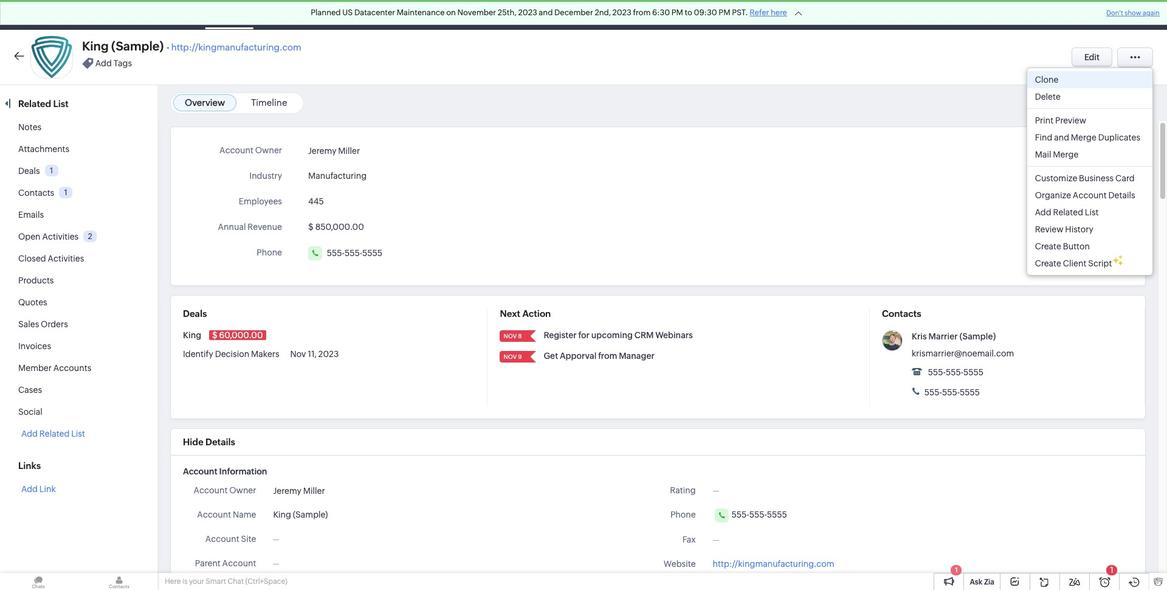Task type: describe. For each thing, give the bounding box(es) containing it.
0 vertical spatial products link
[[541, 0, 596, 30]]

0 horizontal spatial quotes link
[[18, 297, 47, 307]]

0 horizontal spatial products
[[18, 276, 54, 285]]

850,000.00
[[315, 222, 364, 232]]

on
[[447, 8, 456, 17]]

account down account information
[[194, 485, 228, 495]]

emails link
[[18, 210, 44, 220]]

contacts image
[[81, 573, 158, 590]]

nov 9
[[504, 353, 522, 360]]

owner for industry
[[255, 145, 282, 155]]

maintenance
[[397, 8, 445, 17]]

smart
[[206, 577, 226, 586]]

links
[[18, 460, 41, 471]]

closed activities
[[18, 254, 84, 263]]

1 horizontal spatial contacts
[[155, 10, 191, 20]]

deals for the top deals link
[[268, 10, 289, 20]]

nov 11, 2023
[[290, 349, 339, 359]]

0 vertical spatial from
[[634, 8, 651, 17]]

add left link
[[21, 484, 38, 494]]

script
[[1089, 258, 1113, 268]]

8
[[518, 333, 522, 339]]

krismarrier@noemail.com
[[912, 349, 1015, 358]]

tasks
[[309, 10, 330, 20]]

1 vertical spatial crm
[[635, 330, 654, 340]]

next action
[[500, 308, 551, 319]]

for
[[579, 330, 590, 340]]

invoices
[[18, 341, 51, 351]]

0 vertical spatial and
[[539, 8, 553, 17]]

1 horizontal spatial quotes
[[606, 10, 635, 20]]

datacenter
[[355, 8, 395, 17]]

open
[[18, 232, 40, 241]]

search element
[[984, 0, 1009, 30]]

attachments
[[18, 144, 69, 154]]

delete
[[1036, 92, 1061, 101]]

customize business card
[[1036, 173, 1135, 183]]

add related list for customize
[[1036, 207, 1099, 217]]

2nd,
[[595, 8, 611, 17]]

register for upcoming crm webinars
[[544, 330, 693, 340]]

services link
[[714, 0, 767, 30]]

account up parent account
[[205, 534, 239, 544]]

account down customize business card
[[1074, 190, 1108, 200]]

ago
[[1130, 102, 1144, 111]]

jeremy miller for king (sample)
[[273, 486, 325, 496]]

information
[[219, 467, 267, 476]]

analytics link
[[486, 0, 541, 30]]

(ctrl+space)
[[245, 577, 288, 586]]

0 horizontal spatial list
[[53, 99, 69, 109]]

register for upcoming crm webinars link
[[544, 330, 693, 340]]

0 horizontal spatial sales orders link
[[18, 319, 68, 329]]

add related list for related
[[21, 429, 85, 439]]

1 horizontal spatial products
[[551, 10, 587, 20]]

here
[[165, 577, 181, 586]]

1 horizontal spatial sales orders
[[655, 10, 704, 20]]

(sample) for king (sample)
[[293, 510, 328, 519]]

closed activities link
[[18, 254, 84, 263]]

0 horizontal spatial accounts
[[53, 363, 91, 373]]

2 vertical spatial contacts
[[883, 308, 922, 319]]

identify
[[183, 349, 213, 359]]

60,000.00
[[219, 330, 263, 340]]

social link
[[18, 407, 42, 417]]

signals element
[[1009, 0, 1032, 30]]

again
[[1143, 9, 1161, 16]]

manufacturing
[[308, 171, 367, 181]]

duplicates
[[1099, 132, 1141, 142]]

button
[[1064, 241, 1091, 251]]

1 for contacts
[[64, 188, 67, 197]]

king for king
[[183, 330, 203, 340]]

0 horizontal spatial orders
[[41, 319, 68, 329]]

decision
[[215, 349, 250, 359]]

kris
[[912, 332, 928, 341]]

don't
[[1107, 9, 1124, 16]]

client
[[1064, 258, 1087, 268]]

2 vertical spatial deals
[[183, 308, 207, 319]]

owner for account name
[[229, 485, 256, 495]]

activities for closed activities
[[48, 254, 84, 263]]

add left tags
[[95, 59, 112, 68]]

show
[[1125, 9, 1142, 16]]

annual
[[218, 222, 246, 232]]

calls
[[406, 10, 425, 20]]

crm link
[[10, 9, 54, 21]]

king link
[[183, 330, 203, 340]]

refer
[[750, 8, 770, 17]]

king (sample) - http://kingmanufacturing.com
[[82, 39, 302, 53]]

sales inside sales orders 'link'
[[655, 10, 675, 20]]

1 horizontal spatial http://kingmanufacturing.com
[[713, 559, 835, 569]]

http://kingmanufacturing.com inside king (sample) - http://kingmanufacturing.com
[[171, 42, 302, 52]]

here
[[771, 8, 788, 17]]

1 vertical spatial http://kingmanufacturing.com link
[[713, 559, 835, 569]]

member accounts link
[[18, 363, 91, 373]]

here is your smart chat (ctrl+space)
[[165, 577, 288, 586]]

overview link
[[185, 97, 225, 108]]

0 vertical spatial contacts link
[[145, 0, 201, 30]]

invoices link
[[18, 341, 51, 351]]

action
[[523, 308, 551, 319]]

$ for $  850,000.00
[[308, 222, 314, 232]]

don't show again link
[[1107, 9, 1161, 16]]

kris marrier (sample) link
[[912, 332, 997, 341]]

account name
[[197, 510, 256, 519]]

member accounts
[[18, 363, 91, 373]]

1 vertical spatial sales orders
[[18, 319, 68, 329]]

0 vertical spatial crm
[[29, 9, 54, 21]]

1 for deals
[[50, 166, 53, 175]]

0 vertical spatial merge
[[1072, 132, 1097, 142]]

cases link
[[18, 385, 42, 395]]

find
[[1036, 132, 1053, 142]]

related for customize business card
[[1054, 207, 1084, 217]]

tasks link
[[299, 0, 340, 30]]

planned
[[311, 8, 341, 17]]

add up 'review'
[[1036, 207, 1052, 217]]

-
[[167, 42, 169, 52]]

orders inside 'link'
[[677, 10, 704, 20]]

next
[[500, 308, 521, 319]]

planned us datacenter maintenance on november 25th, 2023 and december 2nd, 2023 from 6:30 pm to 09:30 pm pst. refer here
[[311, 8, 788, 17]]

nov for nov 11, 2023
[[290, 349, 306, 359]]

0 horizontal spatial sales
[[18, 319, 39, 329]]

projects
[[777, 10, 809, 20]]

your
[[189, 577, 204, 586]]

1 vertical spatial merge
[[1054, 149, 1079, 159]]

analytics
[[495, 10, 532, 20]]

chats image
[[0, 573, 77, 590]]

fax
[[683, 535, 696, 544]]

0 horizontal spatial details
[[206, 437, 235, 447]]

$ for $ 60,000.00
[[212, 330, 218, 340]]

manager
[[619, 351, 655, 361]]

emails
[[18, 210, 44, 220]]

related for related list
[[39, 429, 70, 439]]

add down social link
[[21, 429, 38, 439]]

0 vertical spatial deals link
[[258, 0, 299, 30]]

register
[[544, 330, 577, 340]]

jeremy for manufacturing
[[308, 146, 337, 156]]

king for king (sample) - http://kingmanufacturing.com
[[82, 39, 109, 53]]

0 vertical spatial http://kingmanufacturing.com link
[[171, 42, 302, 52]]

account owner for account name
[[194, 485, 256, 495]]

closed
[[18, 254, 46, 263]]

1 vertical spatial phone
[[671, 510, 696, 519]]

attachments link
[[18, 144, 69, 154]]

social
[[18, 407, 42, 417]]

activities for open activities
[[42, 232, 79, 241]]

profile image
[[1113, 5, 1133, 25]]

ask zia
[[970, 578, 995, 586]]

2 horizontal spatial 2023
[[613, 8, 632, 17]]



Task type: vqa. For each thing, say whether or not it's contained in the screenshot.


Task type: locate. For each thing, give the bounding box(es) containing it.
link
[[39, 484, 56, 494]]

account down hide
[[183, 467, 217, 476]]

1 horizontal spatial orders
[[677, 10, 704, 20]]

0 vertical spatial (sample)
[[111, 39, 164, 53]]

enterprise-
[[881, 5, 921, 15]]

account up chat
[[222, 558, 256, 568]]

account
[[220, 145, 254, 155], [1074, 190, 1108, 200], [183, 467, 217, 476], [194, 485, 228, 495], [197, 510, 231, 519], [205, 534, 239, 544], [222, 558, 256, 568]]

miller up king (sample)
[[303, 486, 325, 496]]

jeremy up manufacturing
[[308, 146, 337, 156]]

sales orders
[[655, 10, 704, 20], [18, 319, 68, 329]]

:
[[1096, 102, 1099, 111]]

jeremy up king (sample)
[[273, 486, 302, 496]]

1 vertical spatial activities
[[48, 254, 84, 263]]

jeremy miller up manufacturing
[[308, 146, 360, 156]]

contacts link up -
[[145, 0, 201, 30]]

0 horizontal spatial contacts link
[[18, 188, 54, 198]]

jeremy miller up king (sample)
[[273, 486, 325, 496]]

nov for nov 9
[[504, 353, 517, 360]]

king (sample)
[[273, 510, 328, 519]]

related up the notes link
[[18, 99, 51, 109]]

0 vertical spatial jeremy miller
[[308, 146, 360, 156]]

0 horizontal spatial http://kingmanufacturing.com
[[171, 42, 302, 52]]

1 vertical spatial deals
[[18, 166, 40, 176]]

miller for manufacturing
[[338, 146, 360, 156]]

add related list up the review history
[[1036, 207, 1099, 217]]

marketplace element
[[1057, 0, 1082, 30]]

http://kingmanufacturing.com link
[[171, 42, 302, 52], [713, 559, 835, 569]]

2023 right 11, on the left of the page
[[318, 349, 339, 359]]

november
[[458, 8, 496, 17]]

0 horizontal spatial (sample)
[[111, 39, 164, 53]]

1 up 'open activities' link
[[64, 188, 67, 197]]

0 vertical spatial products
[[551, 10, 587, 20]]

0 horizontal spatial from
[[599, 351, 618, 361]]

pm left the 'pst.'
[[719, 8, 731, 17]]

makers
[[251, 349, 280, 359]]

and down print preview at the top of page
[[1055, 132, 1070, 142]]

1 horizontal spatial and
[[1055, 132, 1070, 142]]

products link right analytics
[[541, 0, 596, 30]]

history
[[1066, 224, 1094, 234]]

0 vertical spatial jeremy
[[308, 146, 337, 156]]

contacts link up emails link
[[18, 188, 54, 198]]

0 horizontal spatial crm
[[29, 9, 54, 21]]

1 horizontal spatial http://kingmanufacturing.com link
[[713, 559, 835, 569]]

1 horizontal spatial contacts link
[[145, 0, 201, 30]]

account owner for industry
[[220, 145, 282, 155]]

last update : 7 day(s) ago
[[1051, 102, 1144, 111]]

0 horizontal spatial 2023
[[318, 349, 339, 359]]

from left "6:30" in the top right of the page
[[634, 8, 651, 17]]

0 vertical spatial list
[[53, 99, 69, 109]]

0 vertical spatial king
[[82, 39, 109, 53]]

0 vertical spatial deals
[[268, 10, 289, 20]]

0 vertical spatial details
[[1109, 190, 1136, 200]]

related down social link
[[39, 429, 70, 439]]

merge right mail
[[1054, 149, 1079, 159]]

from down upcoming
[[599, 351, 618, 361]]

is
[[182, 577, 188, 586]]

customize
[[1036, 173, 1078, 183]]

1 vertical spatial deals link
[[18, 166, 40, 176]]

account owner down account information
[[194, 485, 256, 495]]

employees
[[239, 196, 282, 206]]

1 vertical spatial related
[[1054, 207, 1084, 217]]

555-555-5555
[[327, 248, 383, 258], [927, 367, 984, 377], [923, 387, 981, 397], [732, 510, 788, 519]]

create button
[[1036, 241, 1091, 251]]

1 vertical spatial king
[[183, 330, 203, 340]]

1 vertical spatial contacts
[[18, 188, 54, 198]]

deals down attachments
[[18, 166, 40, 176]]

owner up 'industry'
[[255, 145, 282, 155]]

organize
[[1036, 190, 1072, 200]]

hide details link
[[183, 437, 235, 447]]

crm left "home" link
[[29, 9, 54, 21]]

phone down revenue
[[257, 248, 282, 257]]

1 horizontal spatial deals link
[[258, 0, 299, 30]]

11,
[[308, 349, 317, 359]]

create down 'review'
[[1036, 241, 1062, 251]]

details
[[1109, 190, 1136, 200], [206, 437, 235, 447]]

accounts up king (sample) - http://kingmanufacturing.com
[[210, 10, 248, 20]]

timeline
[[251, 97, 287, 108]]

1 vertical spatial orders
[[41, 319, 68, 329]]

0 horizontal spatial add related list
[[21, 429, 85, 439]]

leads link
[[102, 0, 145, 30]]

0 horizontal spatial sales orders
[[18, 319, 68, 329]]

jeremy for king (sample)
[[273, 486, 302, 496]]

0 vertical spatial contacts
[[155, 10, 191, 20]]

list for customize business card
[[1086, 207, 1099, 217]]

accounts inside 'link'
[[210, 10, 248, 20]]

2 vertical spatial related
[[39, 429, 70, 439]]

2023 right 25th,
[[519, 8, 538, 17]]

open activities
[[18, 232, 79, 241]]

1 horizontal spatial pm
[[719, 8, 731, 17]]

products link
[[541, 0, 596, 30], [18, 276, 54, 285]]

get
[[544, 351, 559, 361]]

0 vertical spatial activities
[[42, 232, 79, 241]]

2 horizontal spatial king
[[273, 510, 291, 519]]

deals for left deals link
[[18, 166, 40, 176]]

and left december
[[539, 8, 553, 17]]

2 pm from the left
[[719, 8, 731, 17]]

2023 right 2nd,
[[613, 8, 632, 17]]

1
[[50, 166, 53, 175], [64, 188, 67, 197]]

0 horizontal spatial 1
[[50, 166, 53, 175]]

contacts up kris
[[883, 308, 922, 319]]

deals link left tasks
[[258, 0, 299, 30]]

sales up invoices link
[[18, 319, 39, 329]]

nov left 8
[[504, 333, 517, 339]]

1 create from the top
[[1036, 241, 1062, 251]]

pm
[[672, 8, 684, 17], [719, 8, 731, 17]]

quotes link down closed
[[18, 297, 47, 307]]

0 vertical spatial sales
[[655, 10, 675, 20]]

king up identify
[[183, 330, 203, 340]]

0 vertical spatial 1
[[50, 166, 53, 175]]

upcoming
[[592, 330, 633, 340]]

0 horizontal spatial and
[[539, 8, 553, 17]]

review history
[[1036, 224, 1094, 234]]

0 horizontal spatial miller
[[303, 486, 325, 496]]

cases
[[18, 385, 42, 395]]

products left 2nd,
[[551, 10, 587, 20]]

create for create client script
[[1036, 258, 1062, 268]]

1 pm from the left
[[672, 8, 684, 17]]

0 vertical spatial phone
[[257, 248, 282, 257]]

$ 60,000.00
[[212, 330, 263, 340]]

account up 'industry'
[[220, 145, 254, 155]]

products link down closed
[[18, 276, 54, 285]]

$ right king link at the bottom left of the page
[[212, 330, 218, 340]]

1 vertical spatial quotes
[[18, 297, 47, 307]]

activities down open activities
[[48, 254, 84, 263]]

activities
[[42, 232, 79, 241], [48, 254, 84, 263]]

deals up king link at the bottom left of the page
[[183, 308, 207, 319]]

leads
[[112, 10, 135, 20]]

products
[[551, 10, 587, 20], [18, 276, 54, 285]]

0 vertical spatial create
[[1036, 241, 1062, 251]]

nov 8
[[504, 333, 522, 339]]

0 vertical spatial quotes
[[606, 10, 635, 20]]

1 vertical spatial contacts link
[[18, 188, 54, 198]]

1 horizontal spatial 1
[[64, 188, 67, 197]]

phone down rating
[[671, 510, 696, 519]]

industry
[[250, 171, 282, 181]]

contacts link
[[145, 0, 201, 30], [18, 188, 54, 198]]

0 vertical spatial account owner
[[220, 145, 282, 155]]

add related list down social link
[[21, 429, 85, 439]]

create
[[1036, 241, 1062, 251], [1036, 258, 1062, 268]]

miller up manufacturing
[[338, 146, 360, 156]]

profile element
[[1106, 0, 1140, 30]]

quotes left "6:30" in the top right of the page
[[606, 10, 635, 20]]

quotes down closed
[[18, 297, 47, 307]]

create menu element
[[954, 0, 984, 30]]

1 horizontal spatial details
[[1109, 190, 1136, 200]]

king right name
[[273, 510, 291, 519]]

1 vertical spatial (sample)
[[960, 332, 997, 341]]

9
[[518, 353, 522, 360]]

1 horizontal spatial accounts
[[210, 10, 248, 20]]

webinars
[[656, 330, 693, 340]]

555-
[[327, 248, 345, 258], [345, 248, 363, 258], [929, 367, 946, 377], [946, 367, 964, 377], [925, 387, 943, 397], [943, 387, 961, 397], [732, 510, 750, 519], [750, 510, 768, 519]]

last
[[1051, 102, 1066, 111]]

hide details
[[183, 437, 235, 447]]

account owner up 'industry'
[[220, 145, 282, 155]]

contacts up emails link
[[18, 188, 54, 198]]

create for create button
[[1036, 241, 1062, 251]]

account information
[[183, 467, 267, 476]]

miller for king (sample)
[[303, 486, 325, 496]]

reports
[[445, 10, 476, 20]]

trial
[[921, 5, 936, 15]]

2 horizontal spatial deals
[[268, 10, 289, 20]]

0 horizontal spatial deals link
[[18, 166, 40, 176]]

activities up closed activities link
[[42, 232, 79, 241]]

owner down information
[[229, 485, 256, 495]]

$ down 445
[[308, 222, 314, 232]]

orders right "6:30" in the top right of the page
[[677, 10, 704, 20]]

king up add tags
[[82, 39, 109, 53]]

notes
[[18, 122, 41, 132]]

to
[[685, 8, 693, 17]]

1 vertical spatial sales
[[18, 319, 39, 329]]

1 vertical spatial account owner
[[194, 485, 256, 495]]

krismarrier@noemail.com link
[[912, 349, 1015, 358]]

1 horizontal spatial sales orders link
[[645, 0, 714, 30]]

1 down attachments
[[50, 166, 53, 175]]

deals left tasks
[[268, 10, 289, 20]]

1 vertical spatial miller
[[303, 486, 325, 496]]

identify decision makers
[[183, 349, 281, 359]]

quotes link left "6:30" in the top right of the page
[[596, 0, 645, 30]]

member
[[18, 363, 52, 373]]

1 horizontal spatial 2023
[[519, 8, 538, 17]]

review
[[1036, 224, 1064, 234]]

(sample) for king (sample) - http://kingmanufacturing.com
[[111, 39, 164, 53]]

1 horizontal spatial list
[[71, 429, 85, 439]]

0 horizontal spatial pm
[[672, 8, 684, 17]]

1 vertical spatial and
[[1055, 132, 1070, 142]]

0 horizontal spatial $
[[212, 330, 218, 340]]

account up account site
[[197, 510, 231, 519]]

chat
[[228, 577, 244, 586]]

deals link down attachments
[[18, 166, 40, 176]]

2
[[88, 232, 92, 241]]

orders up invoices link
[[41, 319, 68, 329]]

create menu image
[[961, 8, 976, 22]]

1 vertical spatial sales orders link
[[18, 319, 68, 329]]

accounts right member
[[53, 363, 91, 373]]

reports link
[[435, 0, 486, 30]]

1 vertical spatial list
[[1086, 207, 1099, 217]]

2 create from the top
[[1036, 258, 1062, 268]]

0 horizontal spatial contacts
[[18, 188, 54, 198]]

pm left to
[[672, 8, 684, 17]]

marrier
[[929, 332, 958, 341]]

card
[[1116, 173, 1135, 183]]

products down closed
[[18, 276, 54, 285]]

2 vertical spatial list
[[71, 429, 85, 439]]

2 horizontal spatial (sample)
[[960, 332, 997, 341]]

0 horizontal spatial jeremy
[[273, 486, 302, 496]]

create client script
[[1036, 258, 1113, 268]]

25th,
[[498, 8, 517, 17]]

related up the review history
[[1054, 207, 1084, 217]]

create down create button
[[1036, 258, 1062, 268]]

apporval
[[560, 351, 597, 361]]

print
[[1036, 115, 1054, 125]]

tags
[[114, 59, 132, 68]]

jeremy miller for manufacturing
[[308, 146, 360, 156]]

list for related list
[[71, 429, 85, 439]]

revenue
[[248, 222, 282, 232]]

2 horizontal spatial list
[[1086, 207, 1099, 217]]

1 vertical spatial 1
[[64, 188, 67, 197]]

1 horizontal spatial products link
[[541, 0, 596, 30]]

find and merge duplicates
[[1036, 132, 1141, 142]]

rating
[[670, 485, 696, 495]]

0 vertical spatial related
[[18, 99, 51, 109]]

sales
[[655, 10, 675, 20], [18, 319, 39, 329]]

nov left 11, on the left of the page
[[290, 349, 306, 359]]

crm up "manager" on the bottom of page
[[635, 330, 654, 340]]

preview
[[1056, 115, 1087, 125]]

website
[[664, 559, 696, 569]]

1 vertical spatial from
[[599, 351, 618, 361]]

1 horizontal spatial miller
[[338, 146, 360, 156]]

1 vertical spatial create
[[1036, 258, 1062, 268]]

nov for nov 8
[[504, 333, 517, 339]]

hide
[[183, 437, 204, 447]]

king for king (sample)
[[273, 510, 291, 519]]

organize account details
[[1036, 190, 1136, 200]]

setup element
[[1082, 0, 1106, 30]]

0 vertical spatial sales orders
[[655, 10, 704, 20]]

1 vertical spatial details
[[206, 437, 235, 447]]

nov left 9
[[504, 353, 517, 360]]

accounts link
[[201, 0, 258, 30]]

2023
[[519, 8, 538, 17], [613, 8, 632, 17], [318, 349, 339, 359]]

details right hide
[[206, 437, 235, 447]]

business
[[1080, 173, 1115, 183]]

0 horizontal spatial king
[[82, 39, 109, 53]]

edit button
[[1072, 47, 1113, 67]]

contacts up -
[[155, 10, 191, 20]]

contacts
[[155, 10, 191, 20], [18, 188, 54, 198], [883, 308, 922, 319]]

details down card
[[1109, 190, 1136, 200]]

0 vertical spatial quotes link
[[596, 0, 645, 30]]

1 vertical spatial products link
[[18, 276, 54, 285]]

1 vertical spatial jeremy
[[273, 486, 302, 496]]

1 vertical spatial jeremy miller
[[273, 486, 325, 496]]

merge down the preview
[[1072, 132, 1097, 142]]

1 vertical spatial http://kingmanufacturing.com
[[713, 559, 835, 569]]

1 horizontal spatial (sample)
[[293, 510, 328, 519]]

upgrade
[[891, 15, 926, 24]]

sales left to
[[655, 10, 675, 20]]

nov
[[504, 333, 517, 339], [290, 349, 306, 359], [504, 353, 517, 360]]

0 vertical spatial orders
[[677, 10, 704, 20]]

home link
[[59, 0, 102, 30]]



